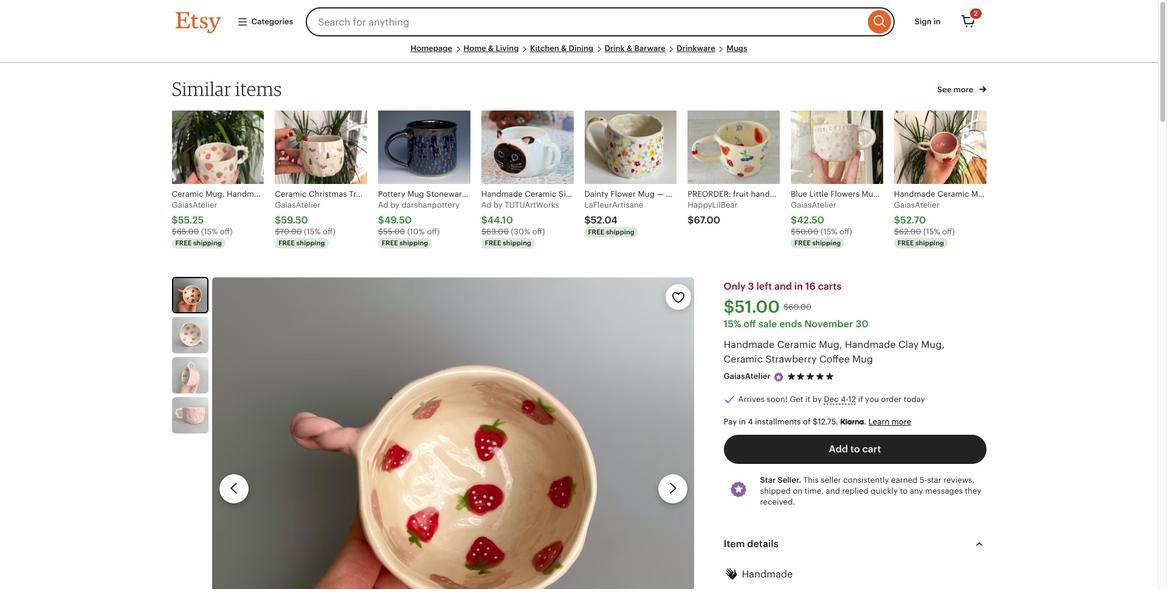 Task type: vqa. For each thing, say whether or not it's contained in the screenshot.
GAIASATELIER inside the gaiasatelier $ 52.70 $ 62.00 (15% off) free shipping
yes



Task type: locate. For each thing, give the bounding box(es) containing it.
menu bar containing homepage
[[175, 44, 983, 63]]

1 & from the left
[[488, 44, 494, 53]]

b inside a d b y darshanpottery $ 49.50 $ 55.00 (10% off) free shipping
[[391, 200, 396, 210]]

& right the home
[[488, 44, 494, 53]]

menu bar
[[175, 44, 983, 63]]

off) right 50.00
[[840, 227, 853, 236]]

0 vertical spatial to
[[851, 445, 861, 455]]

52.70
[[901, 215, 926, 225]]

shipping
[[606, 228, 635, 236], [193, 239, 222, 247], [297, 239, 325, 247], [400, 239, 428, 247], [503, 239, 532, 247], [813, 239, 841, 247], [916, 239, 945, 247]]

shipping inside lafleurartisane $ 52.04 free shipping
[[606, 228, 635, 236]]

earned
[[892, 476, 918, 486]]

shipping down the (30%
[[503, 239, 532, 247]]

off) right 70.00
[[323, 227, 336, 236]]

off) right "62.00"
[[943, 227, 955, 236]]

6 off) from the left
[[943, 227, 955, 236]]

gaiasatelier up 59.50
[[275, 200, 321, 210]]

0 horizontal spatial a
[[378, 200, 384, 210]]

(15% for 52.70
[[924, 227, 941, 236]]

off) right 65.00
[[220, 227, 233, 236]]

mug, right clay
[[922, 340, 945, 350]]

& for kitchen
[[561, 44, 567, 53]]

1 vertical spatial to
[[900, 487, 908, 496]]

shipping inside gaiasatelier $ 42.50 $ 50.00 (15% off) free shipping
[[813, 239, 841, 247]]

(15% right 65.00
[[201, 227, 218, 236]]

0 horizontal spatial ceramic
[[724, 355, 763, 365]]

2 mug, from the left
[[922, 340, 945, 350]]

gaiasatelier up 52.70
[[895, 200, 940, 210]]

0 vertical spatial in
[[934, 17, 941, 26]]

3 & from the left
[[627, 44, 633, 53]]

and right left
[[775, 282, 792, 292]]

this
[[804, 476, 819, 486]]

& right the "drink"
[[627, 44, 633, 53]]

(15% inside gaiasatelier $ 59.50 $ 70.00 (15% off) free shipping
[[304, 227, 321, 236]]

1 horizontal spatial a
[[482, 200, 487, 210]]

and down seller
[[826, 487, 841, 496]]

d inside a d b y tutuartworks $ 44.10 $ 63.00 (30% off) free shipping
[[487, 200, 492, 210]]

0 horizontal spatial more
[[892, 418, 912, 427]]

1 horizontal spatial mug,
[[922, 340, 945, 350]]

3 off) from the left
[[427, 227, 440, 236]]

a for 44.10
[[482, 200, 487, 210]]

in
[[934, 17, 941, 26], [795, 282, 803, 292], [739, 418, 746, 427]]

& for home
[[488, 44, 494, 53]]

1 horizontal spatial &
[[561, 44, 567, 53]]

2
[[974, 10, 978, 17]]

3
[[748, 282, 755, 292]]

handmade ceramic mug, handmade strawberry ceramic mug, ceramic coffee mug image
[[895, 111, 987, 184]]

more right see
[[954, 85, 974, 94]]

carts
[[819, 282, 842, 292]]

and
[[775, 282, 792, 292], [826, 487, 841, 496]]

handmade ceramic mug handmade clay mug ceramic strawberry image 1 image
[[212, 277, 695, 590], [173, 279, 207, 313]]

star
[[761, 476, 776, 486]]

handmade down details
[[742, 570, 793, 580]]

gaiasatelier for 59.50
[[275, 200, 321, 210]]

handmade for handmade
[[742, 570, 793, 580]]

gaiasatelier link
[[724, 372, 771, 382]]

(15% down 59.50
[[304, 227, 321, 236]]

mug, up coffee
[[819, 340, 843, 350]]

2 vertical spatial in
[[739, 418, 746, 427]]

kitchen & dining
[[530, 44, 594, 53]]

0 vertical spatial ceramic
[[778, 340, 817, 350]]

handmade for handmade ceramic mug, handmade clay mug, ceramic strawberry coffee mug
[[724, 340, 775, 350]]

1 (15% from the left
[[201, 227, 218, 236]]

y inside a d b y tutuartworks $ 44.10 $ 63.00 (30% off) free shipping
[[499, 200, 503, 210]]

Search for anything text field
[[306, 7, 865, 36]]

1 d from the left
[[383, 200, 389, 210]]

y
[[395, 200, 400, 210], [499, 200, 503, 210]]

4 (15% from the left
[[924, 227, 941, 236]]

a up 55.00
[[378, 200, 384, 210]]

1 horizontal spatial b
[[494, 200, 499, 210]]

$
[[172, 215, 178, 225], [275, 215, 281, 225], [378, 215, 384, 225], [482, 215, 488, 225], [585, 215, 591, 225], [688, 215, 694, 225], [791, 215, 797, 225], [895, 215, 901, 225], [172, 227, 177, 236], [275, 227, 280, 236], [378, 227, 383, 236], [482, 227, 487, 236], [791, 227, 796, 236], [895, 227, 900, 236]]

1 vertical spatial in
[[795, 282, 803, 292]]

quickly
[[871, 487, 898, 496]]

(15% right "62.00"
[[924, 227, 941, 236]]

1 vertical spatial ceramic
[[724, 355, 763, 365]]

mug,
[[819, 340, 843, 350], [922, 340, 945, 350]]

1 horizontal spatial d
[[487, 200, 492, 210]]

off) for 55.25
[[220, 227, 233, 236]]

free inside lafleurartisane $ 52.04 free shipping
[[588, 228, 605, 236]]

off) for 52.70
[[943, 227, 955, 236]]

shipping inside a d b y darshanpottery $ 49.50 $ 55.00 (10% off) free shipping
[[400, 239, 428, 247]]

time,
[[805, 487, 824, 496]]

1 off) from the left
[[220, 227, 233, 236]]

messages
[[926, 487, 963, 496]]

reviews,
[[944, 476, 975, 486]]

handmade down the off
[[724, 340, 775, 350]]

(15% inside gaiasatelier $ 52.70 $ 62.00 (15% off) free shipping
[[924, 227, 941, 236]]

2 b from the left
[[494, 200, 499, 210]]

to left cart
[[851, 445, 861, 455]]

gaiasatelier inside gaiasatelier $ 52.70 $ 62.00 (15% off) free shipping
[[895, 200, 940, 210]]

ceramic mug, handmade ceramic strawberry mug, ceramic strawberry & flowers mug image
[[172, 111, 264, 184]]

order
[[882, 395, 902, 404]]

off) inside gaiasatelier $ 59.50 $ 70.00 (15% off) free shipping
[[323, 227, 336, 236]]

handmade ceramic mug handmade clay mug ceramic strawberry image 4 image
[[172, 398, 208, 434]]

happylilbear $ 67.00
[[688, 200, 738, 225]]

$51.00 $60.00
[[724, 298, 812, 317]]

free inside gaiasatelier $ 52.70 $ 62.00 (15% off) free shipping
[[898, 239, 914, 247]]

1 b from the left
[[391, 200, 396, 210]]

5 off) from the left
[[840, 227, 853, 236]]

shipping down 50.00
[[813, 239, 841, 247]]

d up 44.10 on the top of the page
[[487, 200, 492, 210]]

kitchen
[[530, 44, 560, 53]]

1 vertical spatial and
[[826, 487, 841, 496]]

0 horizontal spatial d
[[383, 200, 389, 210]]

1 a from the left
[[378, 200, 384, 210]]

d up the 49.50
[[383, 200, 389, 210]]

free down 70.00
[[279, 239, 295, 247]]

(15% inside gaiasatelier $ 55.25 $ 65.00 (15% off) free shipping
[[201, 227, 218, 236]]

free inside gaiasatelier $ 59.50 $ 70.00 (15% off) free shipping
[[279, 239, 295, 247]]

0 horizontal spatial mug,
[[819, 340, 843, 350]]

2 link
[[954, 7, 983, 36]]

off) right (10%
[[427, 227, 440, 236]]

$ inside lafleurartisane $ 52.04 free shipping
[[585, 215, 591, 225]]

y up 44.10 on the top of the page
[[499, 200, 503, 210]]

2 horizontal spatial &
[[627, 44, 633, 53]]

2 off) from the left
[[323, 227, 336, 236]]

gaiasatelier inside gaiasatelier $ 55.25 $ 65.00 (15% off) free shipping
[[172, 200, 217, 210]]

1 horizontal spatial y
[[499, 200, 503, 210]]

0 horizontal spatial in
[[739, 418, 746, 427]]

free down "62.00"
[[898, 239, 914, 247]]

star
[[928, 476, 942, 486]]

2 & from the left
[[561, 44, 567, 53]]

in for pay
[[739, 418, 746, 427]]

(15% down 42.50
[[821, 227, 838, 236]]

&
[[488, 44, 494, 53], [561, 44, 567, 53], [627, 44, 633, 53]]

2 (15% from the left
[[304, 227, 321, 236]]

& left dining
[[561, 44, 567, 53]]

4
[[748, 418, 753, 427]]

d for 44.10
[[487, 200, 492, 210]]

b
[[391, 200, 396, 210], [494, 200, 499, 210]]

dining
[[569, 44, 594, 53]]

.
[[865, 418, 867, 427]]

homepage
[[411, 44, 453, 53]]

dainty flower mug — handmade ceramic hand painted image
[[585, 111, 677, 184]]

see
[[938, 85, 952, 94]]

55.00
[[383, 227, 405, 236]]

you
[[866, 395, 880, 404]]

2 horizontal spatial in
[[934, 17, 941, 26]]

b inside a d b y tutuartworks $ 44.10 $ 63.00 (30% off) free shipping
[[494, 200, 499, 210]]

add to cart
[[829, 445, 882, 455]]

d inside a d b y darshanpottery $ 49.50 $ 55.00 (10% off) free shipping
[[383, 200, 389, 210]]

1 horizontal spatial and
[[826, 487, 841, 496]]

1 mug, from the left
[[819, 340, 843, 350]]

it
[[806, 395, 811, 404]]

shipping down "52.04"
[[606, 228, 635, 236]]

clay
[[899, 340, 919, 350]]

ceramic
[[778, 340, 817, 350], [724, 355, 763, 365]]

in left the 4
[[739, 418, 746, 427]]

y up the 49.50
[[395, 200, 400, 210]]

ceramic up gaiasatelier 'link'
[[724, 355, 763, 365]]

0 horizontal spatial b
[[391, 200, 396, 210]]

1 vertical spatial more
[[892, 418, 912, 427]]

free inside gaiasatelier $ 42.50 $ 50.00 (15% off) free shipping
[[795, 239, 811, 247]]

banner containing categories
[[154, 0, 1005, 44]]

49.50
[[384, 215, 412, 225]]

b up 44.10 on the top of the page
[[494, 200, 499, 210]]

free down 63.00
[[485, 239, 502, 247]]

gaiasatelier
[[172, 200, 217, 210], [275, 200, 321, 210], [791, 200, 837, 210], [895, 200, 940, 210], [724, 372, 771, 382]]

0 horizontal spatial to
[[851, 445, 861, 455]]

left
[[757, 282, 773, 292]]

kitchen & dining link
[[530, 44, 594, 53]]

y for 49.50
[[395, 200, 400, 210]]

0 horizontal spatial handmade ceramic mug handmade clay mug ceramic strawberry image 1 image
[[173, 279, 207, 313]]

free down 65.00
[[175, 239, 192, 247]]

drink & barware
[[605, 44, 666, 53]]

0 horizontal spatial and
[[775, 282, 792, 292]]

mug
[[853, 355, 874, 365]]

more right learn
[[892, 418, 912, 427]]

None search field
[[306, 7, 895, 36]]

d for 49.50
[[383, 200, 389, 210]]

sign in
[[915, 17, 941, 26]]

handmade ceramic mug handmade clay mug ceramic strawberry image 2 image
[[172, 318, 208, 354]]

installments
[[755, 418, 801, 427]]

shipping down 65.00
[[193, 239, 222, 247]]

see more
[[938, 85, 976, 94]]

banner
[[154, 0, 1005, 44]]

(15% inside gaiasatelier $ 42.50 $ 50.00 (15% off) free shipping
[[821, 227, 838, 236]]

gaiasatelier inside gaiasatelier $ 59.50 $ 70.00 (15% off) free shipping
[[275, 200, 321, 210]]

1 y from the left
[[395, 200, 400, 210]]

67.00
[[694, 215, 721, 225]]

3 (15% from the left
[[821, 227, 838, 236]]

lafleurartisane $ 52.04 free shipping
[[585, 200, 644, 236]]

off) inside gaiasatelier $ 52.70 $ 62.00 (15% off) free shipping
[[943, 227, 955, 236]]

gaiasatelier inside gaiasatelier $ 42.50 $ 50.00 (15% off) free shipping
[[791, 200, 837, 210]]

15% off sale ends november 30
[[724, 319, 869, 330]]

in left "16"
[[795, 282, 803, 292]]

barware
[[635, 44, 666, 53]]

living
[[496, 44, 519, 53]]

59.50
[[281, 215, 308, 225]]

$60.00
[[784, 303, 812, 312]]

gaiasatelier for 52.70
[[895, 200, 940, 210]]

free down "52.04"
[[588, 228, 605, 236]]

if
[[859, 395, 864, 404]]

free down 55.00
[[382, 239, 398, 247]]

a
[[378, 200, 384, 210], [482, 200, 487, 210]]

1 horizontal spatial in
[[795, 282, 803, 292]]

gaiasatelier up 42.50
[[791, 200, 837, 210]]

pottery mug stoneware ceramic coffee cup handmade mug image
[[378, 111, 471, 184]]

2 a from the left
[[482, 200, 487, 210]]

in right sign on the top of page
[[934, 17, 941, 26]]

1 horizontal spatial to
[[900, 487, 908, 496]]

a up 63.00
[[482, 200, 487, 210]]

a inside a d b y darshanpottery $ 49.50 $ 55.00 (10% off) free shipping
[[378, 200, 384, 210]]

(15% for 59.50
[[304, 227, 321, 236]]

off) inside a d b y tutuartworks $ 44.10 $ 63.00 (30% off) free shipping
[[533, 227, 545, 236]]

a inside a d b y tutuartworks $ 44.10 $ 63.00 (30% off) free shipping
[[482, 200, 487, 210]]

2 y from the left
[[499, 200, 503, 210]]

shipping down "62.00"
[[916, 239, 945, 247]]

0 horizontal spatial &
[[488, 44, 494, 53]]

to down earned
[[900, 487, 908, 496]]

0 horizontal spatial y
[[395, 200, 400, 210]]

gaiasatelier up 55.25
[[172, 200, 217, 210]]

b up the 49.50
[[391, 200, 396, 210]]

4 off) from the left
[[533, 227, 545, 236]]

in inside button
[[934, 17, 941, 26]]

off) inside gaiasatelier $ 55.25 $ 65.00 (15% off) free shipping
[[220, 227, 233, 236]]

(15%
[[201, 227, 218, 236], [304, 227, 321, 236], [821, 227, 838, 236], [924, 227, 941, 236]]

learn more button
[[869, 418, 912, 427]]

add
[[829, 445, 849, 455]]

off) inside gaiasatelier $ 42.50 $ 50.00 (15% off) free shipping
[[840, 227, 853, 236]]

klarna
[[841, 418, 865, 427]]

y inside a d b y darshanpottery $ 49.50 $ 55.00 (10% off) free shipping
[[395, 200, 400, 210]]

shipping down (10%
[[400, 239, 428, 247]]

shipping down 70.00
[[297, 239, 325, 247]]

off) right the (30%
[[533, 227, 545, 236]]

2 d from the left
[[487, 200, 492, 210]]

free down 50.00
[[795, 239, 811, 247]]

ceramic up strawberry
[[778, 340, 817, 350]]

tutuartworks
[[505, 200, 560, 210]]

add to cart button
[[724, 436, 987, 465]]

16
[[806, 282, 816, 292]]

0 vertical spatial more
[[954, 85, 974, 94]]

1 horizontal spatial ceramic
[[778, 340, 817, 350]]



Task type: describe. For each thing, give the bounding box(es) containing it.
55.25
[[178, 215, 204, 225]]

categories button
[[228, 11, 302, 33]]

handmade ceramic mug handmade clay mug ceramic strawberry image 3 image
[[172, 358, 208, 394]]

lafleurartisane
[[585, 200, 644, 210]]

only 3 left and in 16 carts
[[724, 282, 842, 292]]

a for 49.50
[[378, 200, 384, 210]]

(15% for 55.25
[[201, 227, 218, 236]]

1 horizontal spatial handmade ceramic mug handmade clay mug ceramic strawberry image 1 image
[[212, 277, 695, 590]]

see more listings like this element
[[938, 85, 976, 94]]

homepage link
[[411, 44, 453, 53]]

63.00
[[487, 227, 509, 236]]

shipped
[[761, 487, 791, 496]]

to inside button
[[851, 445, 861, 455]]

they
[[965, 487, 982, 496]]

5-
[[920, 476, 928, 486]]

similar
[[172, 77, 231, 100]]

drinkware
[[677, 44, 716, 53]]

drink
[[605, 44, 625, 53]]

mugs link
[[727, 44, 748, 53]]

12
[[849, 395, 857, 404]]

50.00
[[796, 227, 819, 236]]

any
[[910, 487, 924, 496]]

& for drink
[[627, 44, 633, 53]]

gaiasatelier $ 52.70 $ 62.00 (15% off) free shipping
[[895, 200, 955, 247]]

on
[[793, 487, 803, 496]]

off) inside a d b y darshanpottery $ 49.50 $ 55.00 (10% off) free shipping
[[427, 227, 440, 236]]

free inside a d b y tutuartworks $ 44.10 $ 63.00 (30% off) free shipping
[[485, 239, 502, 247]]

gaiasatelier $ 55.25 $ 65.00 (15% off) free shipping
[[172, 200, 233, 247]]

0 vertical spatial and
[[775, 282, 792, 292]]

categories
[[252, 17, 293, 26]]

$12.75.
[[813, 418, 839, 427]]

by
[[813, 395, 822, 404]]

drinkware link
[[677, 44, 716, 53]]

4-
[[841, 395, 849, 404]]

only
[[724, 282, 746, 292]]

received.
[[761, 498, 796, 507]]

november
[[805, 319, 854, 330]]

shipping inside gaiasatelier $ 55.25 $ 65.00 (15% off) free shipping
[[193, 239, 222, 247]]

15%
[[724, 319, 742, 330]]

(10%
[[407, 227, 425, 236]]

b for 49.50
[[391, 200, 396, 210]]

shipping inside gaiasatelier $ 59.50 $ 70.00 (15% off) free shipping
[[297, 239, 325, 247]]

gaiasatelier for 42.50
[[791, 200, 837, 210]]

this seller consistently earned 5-star reviews, shipped on time, and replied quickly to any messages they received.
[[761, 476, 982, 507]]

items
[[235, 77, 282, 100]]

b for 44.10
[[494, 200, 499, 210]]

handmade ceramic siamese mug. hand painted cat mug. personalized coffee cup. water cup. cat lover. housewarming gifts. underglaze ceramic. image
[[482, 111, 574, 184]]

free inside gaiasatelier $ 55.25 $ 65.00 (15% off) free shipping
[[175, 239, 192, 247]]

drink & barware link
[[605, 44, 666, 53]]

70.00
[[280, 227, 302, 236]]

ends
[[780, 319, 803, 330]]

sign
[[915, 17, 932, 26]]

handmade ceramic mug, handmade clay mug, ceramic strawberry coffee mug
[[724, 340, 945, 365]]

y for 44.10
[[499, 200, 503, 210]]

gaiasatelier $ 42.50 $ 50.00 (15% off) free shipping
[[791, 200, 853, 247]]

gaiasatelier for 55.25
[[172, 200, 217, 210]]

ceramic christmas tree mug, christmas ceramic mug, handmade ceramic mug, ceramic coffe mug image
[[275, 111, 367, 184]]

consistently
[[844, 476, 890, 486]]

darshanpottery
[[402, 200, 460, 210]]

sale
[[759, 319, 778, 330]]

44.10
[[488, 215, 513, 225]]

gaiasatelier up arrives
[[724, 372, 771, 382]]

free inside a d b y darshanpottery $ 49.50 $ 55.00 (10% off) free shipping
[[382, 239, 398, 247]]

cart
[[863, 445, 882, 455]]

1 horizontal spatial more
[[954, 85, 974, 94]]

pay
[[724, 418, 737, 427]]

preorder: fruit handmade ceramic mug-handmade ceramic mug,fruit mug,handmade mug,cute handmade mug,cute pottery mug,summer mug,cute mug gift image
[[688, 111, 780, 184]]

30
[[856, 319, 869, 330]]

(30%
[[511, 227, 531, 236]]

shipping inside a d b y tutuartworks $ 44.10 $ 63.00 (30% off) free shipping
[[503, 239, 532, 247]]

mugs
[[727, 44, 748, 53]]

home & living
[[464, 44, 519, 53]]

home & living link
[[464, 44, 519, 53]]

strawberry
[[766, 355, 817, 365]]

gaiasatelier $ 59.50 $ 70.00 (15% off) free shipping
[[275, 200, 336, 247]]

handmade up mug
[[845, 340, 896, 350]]

seller.
[[778, 476, 802, 486]]

$51.00
[[724, 298, 780, 317]]

star_seller image
[[774, 372, 784, 383]]

52.04
[[591, 215, 618, 225]]

off) for 42.50
[[840, 227, 853, 236]]

item details
[[724, 540, 779, 550]]

off) for 59.50
[[323, 227, 336, 236]]

62.00
[[900, 227, 922, 236]]

42.50
[[797, 215, 825, 225]]

item
[[724, 540, 745, 550]]

in for sign
[[934, 17, 941, 26]]

of
[[803, 418, 811, 427]]

$ inside happylilbear $ 67.00
[[688, 215, 694, 225]]

dec
[[824, 395, 839, 404]]

soon! get
[[767, 395, 804, 404]]

see more link
[[938, 82, 987, 95]]

today
[[904, 395, 926, 404]]

star seller.
[[761, 476, 802, 486]]

shipping inside gaiasatelier $ 52.70 $ 62.00 (15% off) free shipping
[[916, 239, 945, 247]]

seller
[[821, 476, 842, 486]]

(15% for 42.50
[[821, 227, 838, 236]]

pay in 4 installments of $12.75. klarna . learn more
[[724, 418, 912, 427]]

to inside this seller consistently earned 5-star reviews, shipped on time, and replied quickly to any messages they received.
[[900, 487, 908, 496]]

65.00
[[177, 227, 199, 236]]

happylilbear
[[688, 200, 738, 210]]

a d b y tutuartworks $ 44.10 $ 63.00 (30% off) free shipping
[[482, 200, 560, 247]]

and inside this seller consistently earned 5-star reviews, shipped on time, and replied quickly to any messages they received.
[[826, 487, 841, 496]]

replied
[[843, 487, 869, 496]]

learn
[[869, 418, 890, 427]]

blue little flowers mug, handmade ceramic mug, ceramic flowers mug image
[[791, 111, 884, 184]]



